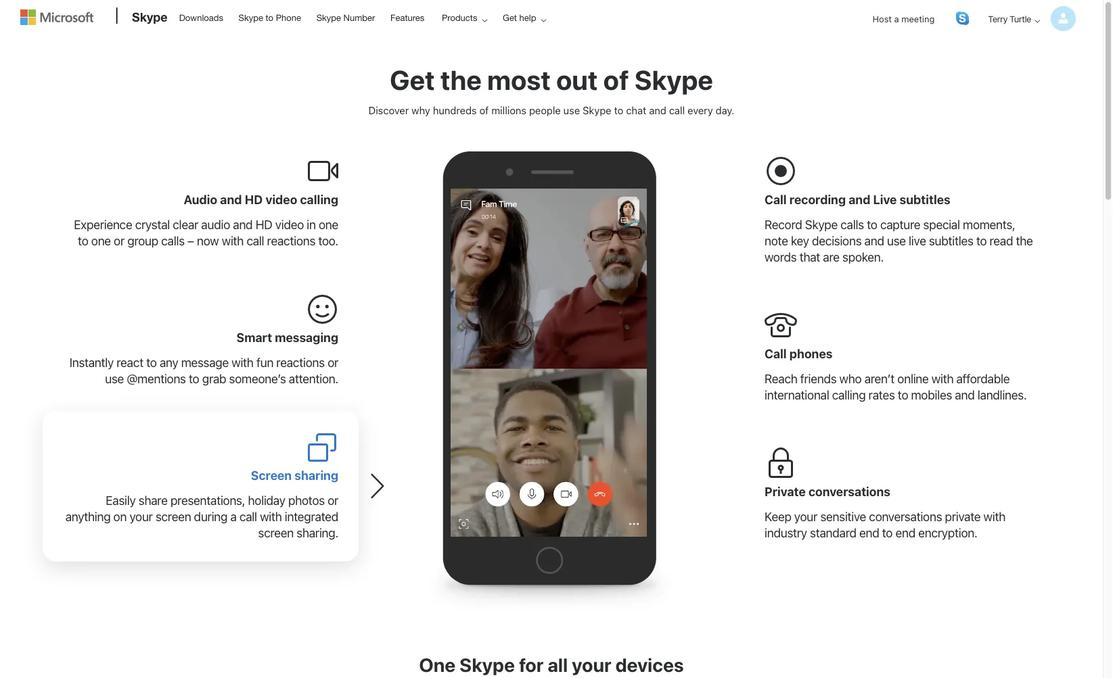 Task type: locate. For each thing, give the bounding box(es) containing it.
with right private at the right of the page
[[984, 510, 1006, 525]]

and right audio
[[233, 217, 253, 232]]

with inside keep your sensitive conversations private with industry standard end to end encryption.
[[984, 510, 1006, 525]]

1 vertical spatial call
[[765, 347, 787, 361]]

skype to phone link
[[232, 1, 307, 33]]

rates
[[869, 388, 895, 403]]

reach friends who aren't online with affordable international calling rates to mobiles and landlines.
[[765, 372, 1027, 403]]

and left live
[[849, 192, 871, 207]]

with inside experience crystal clear audio and hd video in one to one or group calls – now with call reactions too.
[[222, 234, 244, 248]]

a inside easily share presentations, holiday photos or anything on your screen during a call with integrated screen sharing.
[[230, 510, 237, 525]]

1 vertical spatial the
[[1016, 234, 1033, 248]]

friends
[[800, 372, 837, 386]]

1 vertical spatial video
[[275, 217, 304, 232]]

0 vertical spatial get
[[503, 12, 517, 23]]

1 horizontal spatial calling
[[832, 388, 866, 403]]

to inside reach friends who aren't online with affordable international calling rates to mobiles and landlines.
[[898, 388, 908, 403]]

of
[[603, 64, 629, 96], [480, 104, 489, 116]]

smart messaging
[[236, 331, 338, 345]]

industry
[[765, 526, 807, 541]]

0 horizontal spatial calls
[[161, 234, 185, 248]]

0 horizontal spatial your
[[130, 510, 153, 525]]

0 vertical spatial the
[[440, 64, 482, 96]]

microsoft image
[[20, 9, 93, 25]]

that
[[800, 250, 820, 264]]

0 horizontal spatial use
[[105, 372, 124, 386]]

and inside reach friends who aren't online with affordable international calling rates to mobiles and landlines.
[[955, 388, 975, 403]]

audio and hd video calling
[[184, 192, 338, 207]]

get up why
[[390, 64, 435, 96]]

every
[[688, 104, 713, 116]]

0 vertical spatial subtitles
[[900, 192, 951, 207]]

1 vertical spatial calls
[[161, 234, 185, 248]]

easily
[[106, 494, 136, 508]]

decisions
[[812, 234, 862, 248]]

subtitles up special at the right top of the page
[[900, 192, 951, 207]]

1 vertical spatial hd
[[256, 217, 272, 232]]

recording
[[790, 192, 846, 207]]

0 vertical spatial conversations
[[809, 485, 891, 500]]

skype left downloads link
[[132, 9, 168, 24]]

0 horizontal spatial the
[[440, 64, 482, 96]]

terry turtle
[[988, 14, 1031, 24]]

1 vertical spatial of
[[480, 104, 489, 116]]

1 horizontal spatial the
[[1016, 234, 1033, 248]]

the up hundreds
[[440, 64, 482, 96]]

out
[[556, 64, 598, 96]]

2 vertical spatial or
[[328, 494, 338, 508]]

calling down the who
[[832, 388, 866, 403]]

international
[[765, 388, 829, 403]]

with up someone's
[[232, 356, 254, 370]]

your
[[130, 510, 153, 525], [794, 510, 818, 525], [572, 654, 612, 677]]

phones
[[790, 347, 833, 361]]

menu bar
[[10, 1, 1093, 71]]

to down moments, at the top right of page
[[976, 234, 987, 248]]

call down audio and hd video calling
[[247, 234, 264, 248]]

0 horizontal spatial end
[[859, 526, 879, 541]]

skype left number
[[316, 12, 341, 23]]

0 vertical spatial call
[[765, 192, 787, 207]]

to inside "link"
[[266, 12, 273, 23]]

0 horizontal spatial get
[[390, 64, 435, 96]]

or up attention.
[[328, 356, 338, 370]]

0 vertical spatial a
[[894, 14, 899, 24]]

a
[[894, 14, 899, 24], [230, 510, 237, 525]]

products button
[[433, 1, 498, 35]]

0 vertical spatial of
[[603, 64, 629, 96]]

your up industry
[[794, 510, 818, 525]]

or inside "instantly react to any message with fun reactions or use @mentions to grab someone's attention."
[[328, 356, 338, 370]]

call
[[765, 192, 787, 207], [765, 347, 787, 361]]

get
[[503, 12, 517, 23], [390, 64, 435, 96]]

the
[[440, 64, 482, 96], [1016, 234, 1033, 248]]

to down the experience
[[78, 234, 88, 248]]

why
[[412, 104, 430, 116]]

one up too.
[[319, 217, 338, 232]]

video
[[266, 192, 297, 207], [275, 217, 304, 232]]


[[306, 293, 338, 326]]

call inside experience crystal clear audio and hd video in one to one or group calls – now with call reactions too.
[[247, 234, 264, 248]]

1 horizontal spatial a
[[894, 14, 899, 24]]

call down holiday
[[239, 510, 257, 525]]

clear
[[173, 217, 198, 232]]

1 end from the left
[[859, 526, 879, 541]]

most
[[487, 64, 551, 96]]

calls
[[841, 217, 864, 232], [161, 234, 185, 248]]

hd
[[245, 192, 263, 207], [256, 217, 272, 232]]

subtitles down special at the right top of the page
[[929, 234, 974, 248]]

1 vertical spatial call
[[247, 234, 264, 248]]

calls left –
[[161, 234, 185, 248]]

the right read
[[1016, 234, 1033, 248]]

a right host
[[894, 14, 899, 24]]

1 vertical spatial use
[[887, 234, 906, 248]]

reactions
[[267, 234, 315, 248], [276, 356, 325, 370]]

on
[[113, 510, 127, 525]]

one down the experience
[[91, 234, 111, 248]]

a right 'during'
[[230, 510, 237, 525]]

or down the experience
[[114, 234, 125, 248]]

to right standard
[[882, 526, 893, 541]]

reactions up attention.
[[276, 356, 325, 370]]

during
[[194, 510, 228, 525]]

0 vertical spatial one
[[319, 217, 338, 232]]

experience
[[74, 217, 132, 232]]

0 vertical spatial or
[[114, 234, 125, 248]]

your right all at the bottom of the page
[[572, 654, 612, 677]]

2 horizontal spatial your
[[794, 510, 818, 525]]

skype
[[132, 9, 168, 24], [239, 12, 263, 23], [316, 12, 341, 23], [635, 64, 713, 96], [583, 104, 611, 116], [805, 217, 838, 232], [460, 654, 515, 677]]

use down react at left
[[105, 372, 124, 386]]

products
[[442, 12, 477, 23]]

and inside experience crystal clear audio and hd video in one to one or group calls – now with call reactions too.
[[233, 217, 253, 232]]

call
[[669, 104, 685, 116], [247, 234, 264, 248], [239, 510, 257, 525]]

reactions down in
[[267, 234, 315, 248]]

with down holiday
[[260, 510, 282, 525]]

1 vertical spatial subtitles
[[929, 234, 974, 248]]

skype inside record skype calls to capture special moments, note key decisions and use live subtitles to read the words that are spoken.
[[805, 217, 838, 232]]

2 vertical spatial call
[[239, 510, 257, 525]]

1 horizontal spatial end
[[896, 526, 916, 541]]

with for 
[[232, 356, 254, 370]]

1 horizontal spatial one
[[319, 217, 338, 232]]

0 horizontal spatial screen
[[156, 510, 191, 525]]

live
[[873, 192, 897, 207]]

or right photos
[[328, 494, 338, 508]]

to down live
[[867, 217, 877, 232]]

screen sharing
[[251, 469, 338, 483]]

skype inside skype to phone "link"
[[239, 12, 263, 23]]

2 call from the top
[[765, 347, 787, 361]]

2 vertical spatial use
[[105, 372, 124, 386]]

mobiles
[[911, 388, 952, 403]]

with inside reach friends who aren't online with affordable international calling rates to mobiles and landlines.
[[932, 372, 954, 386]]

with
[[222, 234, 244, 248], [232, 356, 254, 370], [932, 372, 954, 386], [260, 510, 282, 525], [984, 510, 1006, 525]]

1 horizontal spatial get
[[503, 12, 517, 23]]

record skype calls to capture special moments, note key decisions and use live subtitles to read the words that are spoken.
[[765, 217, 1033, 264]]

conversations up encryption.
[[869, 510, 942, 525]]

to down message
[[189, 372, 199, 386]]

 link
[[956, 12, 969, 25]]

skype left for
[[460, 654, 515, 677]]

reach
[[765, 372, 798, 386]]

with for 
[[932, 372, 954, 386]]

and up "spoken."
[[865, 234, 884, 248]]

with down audio
[[222, 234, 244, 248]]


[[765, 448, 797, 480]]

to
[[266, 12, 273, 23], [614, 104, 623, 116], [867, 217, 877, 232], [78, 234, 88, 248], [976, 234, 987, 248], [146, 356, 157, 370], [189, 372, 199, 386], [898, 388, 908, 403], [882, 526, 893, 541]]

encryption.
[[918, 526, 978, 541]]

1 vertical spatial conversations
[[869, 510, 942, 525]]

call for 
[[765, 192, 787, 207]]

1 horizontal spatial screen
[[258, 526, 294, 541]]

host
[[873, 14, 892, 24]]

use right people
[[564, 104, 580, 116]]

hd down audio and hd video calling
[[256, 217, 272, 232]]

day.
[[716, 104, 735, 116]]

online
[[898, 372, 929, 386]]

1 vertical spatial screen
[[258, 526, 294, 541]]

1 vertical spatial reactions
[[276, 356, 325, 370]]

avatar image
[[1051, 6, 1076, 31]]

@mentions
[[127, 372, 186, 386]]

hd inside experience crystal clear audio and hd video in one to one or group calls – now with call reactions too.
[[256, 217, 272, 232]]

audio
[[184, 192, 217, 207]]

your down share
[[130, 510, 153, 525]]

0 vertical spatial reactions
[[267, 234, 315, 248]]

people
[[529, 104, 561, 116]]

and down affordable
[[955, 388, 975, 403]]

end left encryption.
[[896, 526, 916, 541]]

are
[[823, 250, 840, 264]]

screen down holiday
[[258, 526, 294, 541]]

with up mobiles
[[932, 372, 954, 386]]

use inside record skype calls to capture special moments, note key decisions and use live subtitles to read the words that are spoken.
[[887, 234, 906, 248]]

skype inside skype number link
[[316, 12, 341, 23]]

share
[[139, 494, 168, 508]]

0 vertical spatial calling
[[300, 192, 338, 207]]


[[765, 309, 797, 342]]

conversations up sensitive
[[809, 485, 891, 500]]

conversations inside keep your sensitive conversations private with industry standard end to end encryption.
[[869, 510, 942, 525]]

get inside dropdown button
[[503, 12, 517, 23]]

with inside "instantly react to any message with fun reactions or use @mentions to grab someone's attention."
[[232, 356, 254, 370]]

to inside keep your sensitive conversations private with industry standard end to end encryption.
[[882, 526, 893, 541]]

keep your sensitive conversations private with industry standard end to end encryption.
[[765, 510, 1006, 541]]

0 vertical spatial call
[[669, 104, 685, 116]]

calls up decisions
[[841, 217, 864, 232]]

skype inside the "skype" link
[[132, 9, 168, 24]]

reactions inside "instantly react to any message with fun reactions or use @mentions to grab someone's attention."
[[276, 356, 325, 370]]

1 vertical spatial one
[[91, 234, 111, 248]]

call up reach
[[765, 347, 787, 361]]

of up 'chat'
[[603, 64, 629, 96]]

get left help
[[503, 12, 517, 23]]

hd right audio
[[245, 192, 263, 207]]

end
[[859, 526, 879, 541], [896, 526, 916, 541]]

call left every at the top right
[[669, 104, 685, 116]]

smart
[[236, 331, 272, 345]]

1 vertical spatial calling
[[832, 388, 866, 403]]

end down sensitive
[[859, 526, 879, 541]]

of left millions
[[480, 104, 489, 116]]

moments,
[[963, 217, 1015, 232]]

1 vertical spatial get
[[390, 64, 435, 96]]

private conversations
[[765, 485, 891, 500]]

reactions inside experience crystal clear audio and hd video in one to one or group calls – now with call reactions too.
[[267, 234, 315, 248]]

2 horizontal spatial use
[[887, 234, 906, 248]]

calls inside record skype calls to capture special moments, note key decisions and use live subtitles to read the words that are spoken.
[[841, 217, 864, 232]]

1 vertical spatial a
[[230, 510, 237, 525]]

capture
[[880, 217, 921, 232]]

0 horizontal spatial a
[[230, 510, 237, 525]]

1 horizontal spatial use
[[564, 104, 580, 116]]

grab
[[202, 372, 226, 386]]

1 call from the top
[[765, 192, 787, 207]]

note
[[765, 234, 788, 248]]

1 horizontal spatial calls
[[841, 217, 864, 232]]

0 vertical spatial calls
[[841, 217, 864, 232]]

your inside easily share presentations, holiday photos or anything on your screen during a call with integrated screen sharing.
[[130, 510, 153, 525]]

skype up decisions
[[805, 217, 838, 232]]

1 horizontal spatial of
[[603, 64, 629, 96]]

for
[[519, 654, 544, 677]]

0 horizontal spatial one
[[91, 234, 111, 248]]

1 vertical spatial or
[[328, 356, 338, 370]]

discover
[[369, 104, 409, 116]]

0 vertical spatial hd
[[245, 192, 263, 207]]

calling up in
[[300, 192, 338, 207]]

to inside experience crystal clear audio and hd video in one to one or group calls – now with call reactions too.
[[78, 234, 88, 248]]

skype left phone
[[239, 12, 263, 23]]

call up record
[[765, 192, 787, 207]]

to down online at the bottom
[[898, 388, 908, 403]]

anything
[[65, 510, 111, 525]]

crystal
[[135, 217, 170, 232]]

use down "capture"
[[887, 234, 906, 248]]

screen down share
[[156, 510, 191, 525]]

arrow down image
[[1029, 13, 1046, 29]]

to left phone
[[266, 12, 273, 23]]

0 vertical spatial screen
[[156, 510, 191, 525]]



Task type: describe. For each thing, give the bounding box(es) containing it.
holiday
[[248, 494, 285, 508]]

skype to phone
[[239, 12, 301, 23]]

spoken.
[[843, 250, 884, 264]]

video inside experience crystal clear audio and hd video in one to one or group calls – now with call reactions too.
[[275, 217, 304, 232]]

or inside experience crystal clear audio and hd video in one to one or group calls – now with call reactions too.
[[114, 234, 125, 248]]

fun
[[256, 356, 273, 370]]

0 horizontal spatial calling
[[300, 192, 338, 207]]

meeting
[[902, 14, 935, 24]]

read
[[990, 234, 1013, 248]]

millions
[[492, 104, 527, 116]]

terry turtle link
[[977, 1, 1076, 36]]

your inside keep your sensitive conversations private with industry standard end to end encryption.
[[794, 510, 818, 525]]

sharing.
[[297, 526, 338, 541]]

words
[[765, 250, 797, 264]]

who
[[840, 372, 862, 386]]

react
[[117, 356, 143, 370]]

–
[[188, 234, 194, 248]]

calling inside reach friends who aren't online with affordable international calling rates to mobiles and landlines.
[[832, 388, 866, 403]]

get for get the most out of skype
[[390, 64, 435, 96]]

easily share presentations, holiday photos or anything on your screen during a call with integrated screen sharing.
[[65, 494, 338, 541]]

chat
[[626, 104, 646, 116]]

record
[[765, 217, 802, 232]]

discover why hundreds of millions people use skype to chat and call every day.
[[369, 104, 735, 116]]

calls inside experience crystal clear audio and hd video in one to one or group calls – now with call reactions too.
[[161, 234, 185, 248]]

features
[[390, 12, 425, 23]]


[[306, 155, 338, 187]]

too.
[[318, 234, 338, 248]]

use inside "instantly react to any message with fun reactions or use @mentions to grab someone's attention."
[[105, 372, 124, 386]]

2 end from the left
[[896, 526, 916, 541]]

turtle
[[1010, 14, 1031, 24]]

skype down out
[[583, 104, 611, 116]]

phone
[[276, 12, 301, 23]]

sharing
[[295, 469, 338, 483]]

and right 'chat'
[[649, 104, 666, 116]]

with for 
[[984, 510, 1006, 525]]

live
[[909, 234, 926, 248]]

subtitles inside record skype calls to capture special moments, note key decisions and use live subtitles to read the words that are spoken.
[[929, 234, 974, 248]]

video showcase of features available on skype. skype provides you with audio and hd video calling, smart messaging, screen sharing, call recording and live subtitles, call to phones and on top of all we're keeping your conversations private. element
[[451, 189, 647, 538]]

skype link
[[125, 1, 172, 37]]

one skype for all your devices
[[419, 654, 684, 677]]

aren't
[[865, 372, 895, 386]]

audio
[[201, 217, 230, 232]]

group
[[127, 234, 158, 248]]

instantly react to any message with fun reactions or use @mentions to grab someone's attention.
[[69, 356, 338, 386]]

0 horizontal spatial of
[[480, 104, 489, 116]]

a inside host a meeting link
[[894, 14, 899, 24]]

menu bar containing host a meeting
[[10, 1, 1093, 71]]

keep
[[765, 510, 792, 525]]

private
[[765, 485, 806, 500]]

messaging
[[275, 331, 338, 345]]

call recording and live subtitles
[[765, 192, 951, 207]]

call for 
[[765, 347, 787, 361]]

to up @mentions
[[146, 356, 157, 370]]

in
[[307, 217, 316, 232]]

devices
[[616, 654, 684, 677]]

special
[[923, 217, 960, 232]]

terry
[[988, 14, 1008, 24]]

now
[[197, 234, 219, 248]]

key
[[791, 234, 809, 248]]

one
[[419, 654, 456, 677]]

integrated
[[285, 510, 338, 525]]

0 vertical spatial video
[[266, 192, 297, 207]]

get for get help
[[503, 12, 517, 23]]

any
[[160, 356, 178, 370]]

call inside easily share presentations, holiday photos or anything on your screen during a call with integrated screen sharing.
[[239, 510, 257, 525]]

sensitive
[[820, 510, 866, 525]]

0 vertical spatial use
[[564, 104, 580, 116]]

someone's
[[229, 372, 286, 386]]

get help button
[[494, 1, 557, 35]]

number
[[344, 12, 375, 23]]

standard
[[810, 526, 857, 541]]

skype up every at the top right
[[635, 64, 713, 96]]

all
[[548, 654, 568, 677]]

get the most out of skype
[[390, 64, 713, 96]]

to left 'chat'
[[614, 104, 623, 116]]

instantly
[[69, 356, 114, 370]]

call phones
[[765, 347, 833, 361]]

and inside record skype calls to capture special moments, note key decisions and use live subtitles to read the words that are spoken.
[[865, 234, 884, 248]]

hundreds
[[433, 104, 477, 116]]

or inside easily share presentations, holiday photos or anything on your screen during a call with integrated screen sharing.
[[328, 494, 338, 508]]

the inside record skype calls to capture special moments, note key decisions and use live subtitles to read the words that are spoken.
[[1016, 234, 1033, 248]]

1 horizontal spatial your
[[572, 654, 612, 677]]

landlines.
[[978, 388, 1027, 403]]


[[306, 431, 338, 464]]

skype number link
[[310, 1, 381, 33]]

get help
[[503, 12, 536, 23]]

downloads link
[[173, 1, 229, 33]]

photos
[[288, 494, 325, 508]]

downloads
[[179, 12, 223, 23]]

and up audio
[[220, 192, 242, 207]]

private
[[945, 510, 981, 525]]

screen
[[251, 469, 292, 483]]

features link
[[384, 1, 431, 33]]

with inside easily share presentations, holiday photos or anything on your screen during a call with integrated screen sharing.
[[260, 510, 282, 525]]

skype number
[[316, 12, 375, 23]]

experience crystal clear audio and hd video in one to one or group calls – now with call reactions too.
[[74, 217, 338, 248]]

help
[[519, 12, 536, 23]]

attention.
[[289, 372, 338, 386]]



Task type: vqa. For each thing, say whether or not it's contained in the screenshot.
Special
yes



